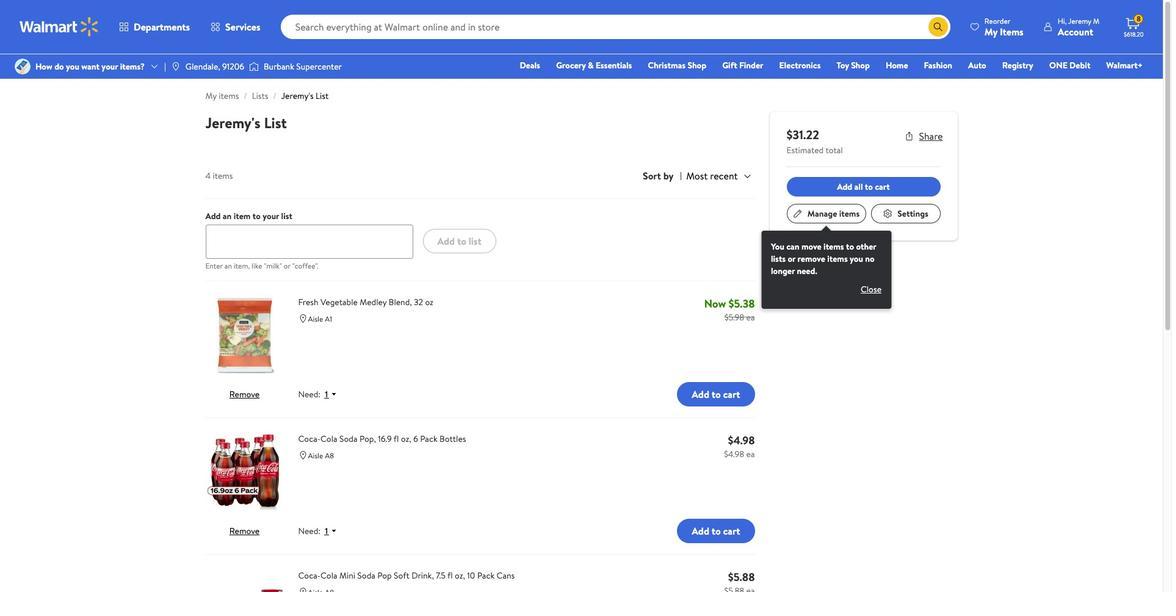 Task type: describe. For each thing, give the bounding box(es) containing it.
8
[[1137, 14, 1142, 24]]

items for manage
[[840, 208, 860, 220]]

reorder my items
[[985, 16, 1024, 38]]

grocery & essentials link
[[551, 59, 638, 72]]

you
[[772, 241, 785, 253]]

most recent
[[687, 169, 738, 183]]

oz
[[425, 297, 434, 309]]

other
[[857, 241, 877, 253]]

Walmart Site-Wide search field
[[281, 15, 951, 39]]

longer
[[772, 265, 795, 277]]

0 horizontal spatial list
[[281, 210, 293, 223]]

remove for $4.98
[[230, 526, 260, 538]]

manage items
[[808, 208, 860, 220]]

item
[[234, 210, 251, 223]]

services button
[[200, 12, 271, 42]]

item,
[[234, 261, 250, 271]]

ea inside $4.98 $4.98 ea
[[747, 449, 755, 461]]

Search search field
[[281, 15, 951, 39]]

6
[[414, 433, 418, 446]]

do
[[54, 60, 64, 73]]

add to cart for $4.98
[[692, 525, 741, 538]]

1 vertical spatial list
[[264, 112, 287, 133]]

sort by
[[643, 169, 674, 183]]

aisle a1
[[308, 314, 332, 325]]

jeremy's list
[[206, 112, 287, 133]]

christmas shop
[[648, 59, 707, 71]]

remove
[[798, 253, 826, 265]]

close button
[[852, 280, 892, 299]]

1 vertical spatial my
[[206, 90, 217, 102]]

$5.38
[[729, 297, 755, 312]]

&
[[588, 59, 594, 71]]

add all to cart
[[838, 181, 891, 193]]

m
[[1094, 16, 1100, 26]]

toy
[[837, 59, 850, 71]]

by
[[664, 169, 674, 183]]

add inside add all to cart button
[[838, 181, 853, 193]]

settings
[[898, 208, 929, 220]]

4
[[206, 170, 211, 182]]

$31.22
[[787, 126, 820, 143]]

|
[[164, 60, 166, 73]]

0 vertical spatial oz,
[[401, 433, 412, 446]]

reorder
[[985, 16, 1011, 26]]

$4.98 $4.98 ea
[[724, 433, 755, 461]]

finder
[[740, 59, 764, 71]]

Add an item to your list text field
[[206, 225, 413, 259]]

1 horizontal spatial oz,
[[455, 570, 465, 582]]

share button
[[905, 130, 944, 143]]

0 horizontal spatial pack
[[420, 433, 438, 446]]

fl inside coca-cola soda pop, 16.9 fl oz, 6 pack bottles link
[[394, 433, 399, 446]]

 image for burbank supercenter
[[249, 60, 259, 73]]

gift finder link
[[717, 59, 769, 72]]

fashion
[[925, 59, 953, 71]]

items
[[1001, 25, 1024, 38]]

now $5.38 $5.98 ea
[[705, 297, 755, 324]]

manage
[[808, 208, 838, 220]]

jeremy's list link
[[282, 90, 329, 102]]

items?
[[120, 60, 145, 73]]

need.
[[798, 265, 818, 277]]

close
[[861, 283, 882, 296]]

one debit link
[[1044, 59, 1097, 72]]

add to list
[[438, 235, 482, 248]]

how
[[35, 60, 52, 73]]

add to list button
[[423, 229, 496, 254]]

my items link
[[206, 90, 239, 102]]

"coffee".
[[292, 261, 319, 271]]

like
[[252, 261, 262, 271]]

gift finder
[[723, 59, 764, 71]]

items for my
[[219, 90, 239, 102]]

share
[[920, 130, 944, 143]]

fresh vegetable medley blend, 32 oz link
[[298, 297, 702, 309]]

grocery
[[556, 59, 586, 71]]

need: for now $5.38
[[298, 389, 321, 401]]

add all to cart button
[[787, 177, 941, 197]]

estimated
[[787, 144, 824, 156]]

hi, jeremy m account
[[1059, 16, 1100, 38]]

coca-cola soda pop, 16.9 fl oz, 6 pack bottles link
[[298, 433, 710, 446]]

cart for now $5.38
[[724, 388, 741, 401]]

1 horizontal spatial jeremy's
[[282, 90, 314, 102]]

cart for $4.98
[[724, 525, 741, 538]]

walmart image
[[20, 17, 99, 37]]

10
[[468, 570, 475, 582]]

hi,
[[1059, 16, 1067, 26]]

items right the remove
[[828, 253, 848, 265]]

burbank supercenter
[[264, 60, 342, 73]]

essentials
[[596, 59, 632, 71]]

$618.20
[[1125, 30, 1145, 38]]

add to cart for $5.38
[[692, 388, 741, 401]]

you can move items to other lists or remove items you no longer need. close
[[772, 241, 882, 296]]

glendale, 91206
[[186, 60, 244, 73]]

deals link
[[515, 59, 546, 72]]

account
[[1059, 25, 1094, 38]]

most
[[687, 169, 708, 183]]

8 $618.20
[[1125, 14, 1145, 38]]

want
[[81, 60, 100, 73]]

ea inside 'now $5.38 $5.98 ea'
[[747, 312, 755, 324]]

jeremy
[[1069, 16, 1092, 26]]

items for 4
[[213, 170, 233, 182]]

departments button
[[109, 12, 200, 42]]



Task type: vqa. For each thing, say whether or not it's contained in the screenshot.
them
no



Task type: locate. For each thing, give the bounding box(es) containing it.
home link
[[881, 59, 914, 72]]

walmart+ link
[[1102, 59, 1149, 72]]

need: for $4.98
[[298, 526, 321, 538]]

your for items?
[[102, 60, 118, 73]]

1 horizontal spatial or
[[788, 253, 796, 265]]

fl right 7.5
[[448, 570, 453, 582]]

grocery & essentials
[[556, 59, 632, 71]]

1 horizontal spatial /
[[273, 90, 277, 102]]

aisle for now
[[308, 314, 323, 325]]

pack right the 6 at the left bottom
[[420, 433, 438, 446]]

1 vertical spatial need:
[[298, 526, 321, 538]]

list down supercenter
[[316, 90, 329, 102]]

0 vertical spatial list
[[281, 210, 293, 223]]

coca- for $4.98
[[298, 433, 321, 446]]

0 vertical spatial my
[[985, 25, 998, 38]]

1 add to cart from the top
[[692, 388, 741, 401]]

/ right lists
[[273, 90, 277, 102]]

 image for glendale, 91206
[[171, 62, 181, 71]]

medley
[[360, 297, 387, 309]]

1 coca- from the top
[[298, 433, 321, 446]]

items right the move
[[824, 241, 845, 253]]

jeremy's down "burbank supercenter"
[[282, 90, 314, 102]]

electronics
[[780, 59, 821, 71]]

oz, left the 6 at the left bottom
[[401, 433, 412, 446]]

1 vertical spatial you
[[850, 253, 864, 265]]

1 vertical spatial aisle
[[308, 451, 323, 461]]

1 horizontal spatial list
[[469, 235, 482, 248]]

0 horizontal spatial oz,
[[401, 433, 412, 446]]

your right item
[[263, 210, 279, 223]]

cola up a8
[[321, 433, 338, 446]]

add to cart button for $4.98
[[678, 520, 755, 544]]

0 vertical spatial add to cart button
[[678, 383, 755, 407]]

cart up $4.98 $4.98 ea
[[724, 388, 741, 401]]

1 add to cart button from the top
[[678, 383, 755, 407]]

shop right toy on the top right
[[852, 59, 870, 71]]

all
[[855, 181, 864, 193]]

cart right all
[[876, 181, 891, 193]]

$5.98
[[725, 312, 745, 324]]

one debit
[[1050, 59, 1091, 71]]

soda left pop on the left of the page
[[358, 570, 376, 582]]

fresh
[[298, 297, 319, 309]]

soda inside the 'coca-cola mini soda pop soft drink, 7.5 fl oz, 10 pack cans' link
[[358, 570, 376, 582]]

$5.88
[[729, 570, 755, 585]]

1 for now
[[324, 390, 329, 400]]

0 vertical spatial remove
[[230, 389, 260, 401]]

0 horizontal spatial  image
[[15, 59, 31, 75]]

32
[[414, 297, 423, 309]]

your right want
[[102, 60, 118, 73]]

remove button for $4.98
[[230, 526, 260, 538]]

1 vertical spatial ea
[[747, 449, 755, 461]]

2 aisle from the top
[[308, 451, 323, 461]]

your for list
[[263, 210, 279, 223]]

2 / from the left
[[273, 90, 277, 102]]

you left 'no' at the right top
[[850, 253, 864, 265]]

$4.98
[[728, 433, 755, 449], [724, 449, 745, 461]]

1 button
[[321, 526, 343, 537]]

2 remove button from the top
[[230, 526, 260, 538]]

one
[[1050, 59, 1068, 71]]

0 vertical spatial 1
[[324, 390, 329, 400]]

add to cart up $4.98 $4.98 ea
[[692, 388, 741, 401]]

1 remove from the top
[[230, 389, 260, 401]]

lists link
[[252, 90, 269, 102]]

2 coca- from the top
[[298, 570, 321, 582]]

0 horizontal spatial shop
[[688, 59, 707, 71]]

coca- up aisle a8
[[298, 433, 321, 446]]

toy shop link
[[832, 59, 876, 72]]

add to cart button for $5.38
[[678, 383, 755, 407]]

an left item
[[223, 210, 232, 223]]

2 add to cart button from the top
[[678, 520, 755, 544]]

1 horizontal spatial pack
[[478, 570, 495, 582]]

1 1 from the top
[[324, 390, 329, 400]]

lists
[[252, 90, 269, 102]]

 image right 91206
[[249, 60, 259, 73]]

2 cola from the top
[[321, 570, 338, 582]]

1 inside dropdown button
[[324, 527, 329, 537]]

1 shop from the left
[[688, 59, 707, 71]]

walmart+
[[1107, 59, 1144, 71]]

91206
[[222, 60, 244, 73]]

1 need: from the top
[[298, 389, 321, 401]]

1 vertical spatial remove button
[[230, 526, 260, 538]]

list down my items / lists / jeremy's list
[[264, 112, 287, 133]]

0 vertical spatial need:
[[298, 389, 321, 401]]

supercenter
[[296, 60, 342, 73]]

an left item,
[[225, 261, 232, 271]]

cola
[[321, 433, 338, 446], [321, 570, 338, 582]]

an
[[223, 210, 232, 223], [225, 261, 232, 271]]

1 horizontal spatial your
[[263, 210, 279, 223]]

recent
[[711, 169, 738, 183]]

1 vertical spatial 1
[[324, 527, 329, 537]]

soft
[[394, 570, 410, 582]]

0 vertical spatial cola
[[321, 433, 338, 446]]

cola for $4.98
[[321, 433, 338, 446]]

no
[[866, 253, 875, 265]]

1 vertical spatial an
[[225, 261, 232, 271]]

remove button for now
[[230, 389, 260, 401]]

items inside button
[[840, 208, 860, 220]]

1 remove button from the top
[[230, 389, 260, 401]]

1 vertical spatial your
[[263, 210, 279, 223]]

0 vertical spatial pack
[[420, 433, 438, 446]]

0 vertical spatial aisle
[[308, 314, 323, 325]]

items right 4
[[213, 170, 233, 182]]

fl right 16.9
[[394, 433, 399, 446]]

cans
[[497, 570, 515, 582]]

can
[[787, 241, 800, 253]]

0 horizontal spatial my
[[206, 90, 217, 102]]

items down 91206
[[219, 90, 239, 102]]

you right do
[[66, 60, 79, 73]]

1 for $4.98
[[324, 527, 329, 537]]

my down glendale, 91206
[[206, 90, 217, 102]]

jeremy's down my items link
[[206, 112, 261, 133]]

shop
[[688, 59, 707, 71], [852, 59, 870, 71]]

gift
[[723, 59, 738, 71]]

0 horizontal spatial /
[[244, 90, 247, 102]]

0 vertical spatial ea
[[747, 312, 755, 324]]

1 inside popup button
[[324, 390, 329, 400]]

 image
[[15, 59, 31, 75], [249, 60, 259, 73], [171, 62, 181, 71]]

pack right 10
[[478, 570, 495, 582]]

drink,
[[412, 570, 434, 582]]

0 horizontal spatial or
[[284, 261, 291, 271]]

auto
[[969, 59, 987, 71]]

2 horizontal spatial  image
[[249, 60, 259, 73]]

a8
[[325, 451, 334, 461]]

you inside you can move items to other lists or remove items you no longer need. close
[[850, 253, 864, 265]]

sort
[[643, 169, 661, 183]]

/ left lists
[[244, 90, 247, 102]]

2 1 from the top
[[324, 527, 329, 537]]

 image right "|"
[[171, 62, 181, 71]]

total
[[826, 144, 843, 156]]

vegetable
[[321, 297, 358, 309]]

burbank
[[264, 60, 294, 73]]

1 horizontal spatial fl
[[448, 570, 453, 582]]

now
[[705, 297, 726, 312]]

0 horizontal spatial you
[[66, 60, 79, 73]]

add to cart up $5.88
[[692, 525, 741, 538]]

coca-cola mini soda pop soft drink, 7.5 fl oz, 10 pack cans
[[298, 570, 515, 582]]

1 vertical spatial pack
[[478, 570, 495, 582]]

0 vertical spatial you
[[66, 60, 79, 73]]

registry
[[1003, 59, 1034, 71]]

 image left how
[[15, 59, 31, 75]]

0 vertical spatial list
[[316, 90, 329, 102]]

1 vertical spatial jeremy's
[[206, 112, 261, 133]]

coca-cola soda pop, 16.9 fl oz, 6 pack bottles
[[298, 433, 466, 446]]

services
[[225, 20, 261, 34]]

0 vertical spatial remove button
[[230, 389, 260, 401]]

/
[[244, 90, 247, 102], [273, 90, 277, 102]]

bottles
[[440, 433, 466, 446]]

pop
[[378, 570, 392, 582]]

coca- for $5.88
[[298, 570, 321, 582]]

add an item to your list
[[206, 210, 293, 223]]

aisle
[[308, 314, 323, 325], [308, 451, 323, 461]]

my left items
[[985, 25, 998, 38]]

coca- left mini
[[298, 570, 321, 582]]

enter
[[206, 261, 223, 271]]

1 aisle from the top
[[308, 314, 323, 325]]

registry link
[[997, 59, 1040, 72]]

blend,
[[389, 297, 412, 309]]

1 horizontal spatial my
[[985, 25, 998, 38]]

0 horizontal spatial fl
[[394, 433, 399, 446]]

aisle left a1
[[308, 314, 323, 325]]

list inside button
[[469, 235, 482, 248]]

deals
[[520, 59, 541, 71]]

1 button
[[321, 389, 343, 400]]

soda left "pop,"
[[340, 433, 358, 446]]

aisle a8
[[308, 451, 334, 461]]

shop for toy shop
[[852, 59, 870, 71]]

0 vertical spatial fl
[[394, 433, 399, 446]]

0 horizontal spatial your
[[102, 60, 118, 73]]

home
[[886, 59, 909, 71]]

shop right christmas
[[688, 59, 707, 71]]

0 vertical spatial soda
[[340, 433, 358, 446]]

a1
[[325, 314, 332, 325]]

1 cola from the top
[[321, 433, 338, 446]]

electronics link
[[774, 59, 827, 72]]

0 horizontal spatial list
[[264, 112, 287, 133]]

pop,
[[360, 433, 376, 446]]

an for enter
[[225, 261, 232, 271]]

debit
[[1070, 59, 1091, 71]]

or right "milk"
[[284, 261, 291, 271]]

my items / lists / jeremy's list
[[206, 90, 329, 102]]

0 vertical spatial coca-
[[298, 433, 321, 446]]

1 ea from the top
[[747, 312, 755, 324]]

0 vertical spatial your
[[102, 60, 118, 73]]

 image for how do you want your items?
[[15, 59, 31, 75]]

1 vertical spatial cart
[[724, 388, 741, 401]]

soda inside coca-cola soda pop, 16.9 fl oz, 6 pack bottles link
[[340, 433, 358, 446]]

move
[[802, 241, 822, 253]]

2 vertical spatial cart
[[724, 525, 741, 538]]

1 vertical spatial cola
[[321, 570, 338, 582]]

shop inside "link"
[[688, 59, 707, 71]]

2 need: from the top
[[298, 526, 321, 538]]

add to cart button
[[678, 383, 755, 407], [678, 520, 755, 544]]

4 items
[[206, 170, 233, 182]]

2 remove from the top
[[230, 526, 260, 538]]

to inside you can move items to other lists or remove items you no longer need. close
[[847, 241, 855, 253]]

cart up $5.88
[[724, 525, 741, 538]]

1 vertical spatial add to cart button
[[678, 520, 755, 544]]

coca-cola mini soda pop soft drink, 7.5 fl oz, 10 pack cans link
[[298, 570, 710, 583]]

aisle left a8
[[308, 451, 323, 461]]

items right manage
[[840, 208, 860, 220]]

cart
[[876, 181, 891, 193], [724, 388, 741, 401], [724, 525, 741, 538]]

my inside reorder my items
[[985, 25, 998, 38]]

christmas
[[648, 59, 686, 71]]

1 vertical spatial remove
[[230, 526, 260, 538]]

0 vertical spatial cart
[[876, 181, 891, 193]]

jeremy's
[[282, 90, 314, 102], [206, 112, 261, 133]]

2 shop from the left
[[852, 59, 870, 71]]

1 horizontal spatial shop
[[852, 59, 870, 71]]

2 ea from the top
[[747, 449, 755, 461]]

add to cart button up $5.88
[[678, 520, 755, 544]]

or
[[788, 253, 796, 265], [284, 261, 291, 271]]

remove
[[230, 389, 260, 401], [230, 526, 260, 538]]

1 vertical spatial coca-
[[298, 570, 321, 582]]

1
[[324, 390, 329, 400], [324, 527, 329, 537]]

0 vertical spatial add to cart
[[692, 388, 741, 401]]

manage items button
[[787, 204, 867, 224]]

an for add
[[223, 210, 232, 223]]

0 vertical spatial jeremy's
[[282, 90, 314, 102]]

items
[[219, 90, 239, 102], [213, 170, 233, 182], [840, 208, 860, 220], [824, 241, 845, 253], [828, 253, 848, 265]]

settings button
[[871, 204, 941, 224]]

7.5
[[436, 570, 446, 582]]

1 vertical spatial list
[[469, 235, 482, 248]]

2 add to cart from the top
[[692, 525, 741, 538]]

mini
[[340, 570, 356, 582]]

1 horizontal spatial you
[[850, 253, 864, 265]]

add inside add to list button
[[438, 235, 455, 248]]

cola left mini
[[321, 570, 338, 582]]

1 vertical spatial oz,
[[455, 570, 465, 582]]

shop for christmas shop
[[688, 59, 707, 71]]

oz, left 10
[[455, 570, 465, 582]]

1 horizontal spatial  image
[[171, 62, 181, 71]]

search icon image
[[934, 22, 944, 32]]

1 vertical spatial soda
[[358, 570, 376, 582]]

0 horizontal spatial jeremy's
[[206, 112, 261, 133]]

or inside you can move items to other lists or remove items you no longer need. close
[[788, 253, 796, 265]]

1 vertical spatial add to cart
[[692, 525, 741, 538]]

1 horizontal spatial list
[[316, 90, 329, 102]]

soda
[[340, 433, 358, 446], [358, 570, 376, 582]]

add to cart button up $4.98 $4.98 ea
[[678, 383, 755, 407]]

or right lists
[[788, 253, 796, 265]]

1 / from the left
[[244, 90, 247, 102]]

fl inside the 'coca-cola mini soda pop soft drink, 7.5 fl oz, 10 pack cans' link
[[448, 570, 453, 582]]

1 vertical spatial fl
[[448, 570, 453, 582]]

remove for now $5.38
[[230, 389, 260, 401]]

cola for $5.88
[[321, 570, 338, 582]]

0 vertical spatial an
[[223, 210, 232, 223]]

aisle for $4.98
[[308, 451, 323, 461]]



